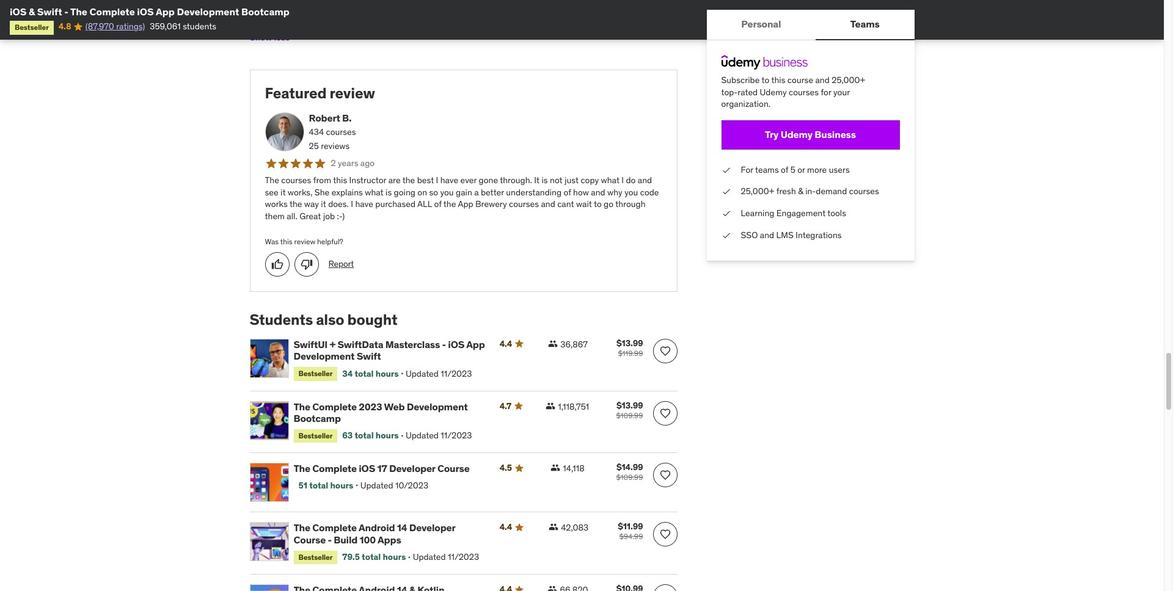 Task type: describe. For each thing, give the bounding box(es) containing it.
4.7
[[500, 401, 512, 412]]

the complete 2023 web development bootcamp link
[[294, 401, 485, 425]]

51 total hours
[[299, 480, 354, 491]]

are inside "the courses from this instructor are the best i have ever gone through. it is not just copy what i do and see it works, she explains what is going on so you gain a better understanding of how and why you code works the way it does. i have purchased all of the app brewery courses and cant wait to go through them all. great job :-)"
[[389, 175, 401, 186]]

and right the sso
[[760, 230, 775, 241]]

great
[[300, 211, 321, 222]]

subscribe to this course and 25,000+ top‑rated udemy courses for your organization.
[[722, 75, 866, 110]]

ratings)
[[116, 21, 145, 32]]

engagement
[[777, 208, 826, 219]]

$119.99
[[618, 349, 643, 358]]

and down want
[[404, 14, 419, 25]]

xsmall image for 1,118,751
[[546, 401, 556, 411]]

1 vertical spatial review
[[294, 237, 316, 247]]

sso
[[741, 230, 758, 241]]

your
[[834, 87, 850, 98]]

xsmall image for for teams of 5 or more users
[[722, 164, 731, 176]]

years
[[338, 158, 359, 169]]

android
[[359, 522, 395, 535]]

users
[[829, 164, 850, 175]]

ios & swift - the complete ios app development bootcamp
[[10, 6, 290, 18]]

xsmall image for 14,118
[[551, 464, 561, 473]]

and down copy
[[591, 187, 606, 198]]

11/2023 for swiftui + swiftdata masterclass - ios app development swift
[[441, 368, 472, 379]]

udemy business image
[[722, 55, 808, 70]]

less
[[274, 32, 290, 43]]

instructor
[[349, 175, 387, 186]]

wishlist image
[[659, 470, 672, 482]]

updated for masterclass
[[406, 368, 439, 379]]

swiftui,
[[348, 14, 378, 25]]

course
[[788, 75, 814, 86]]

2
[[331, 158, 336, 169]]

business
[[815, 128, 856, 141]]

course for the complete ios 17 developer course
[[438, 463, 470, 475]]

fresh
[[777, 186, 796, 197]]

51
[[299, 480, 307, 491]]

34 total hours
[[342, 368, 399, 379]]

students also bought
[[250, 311, 398, 330]]

more
[[808, 164, 827, 175]]

gain
[[456, 187, 472, 198]]

bought
[[348, 311, 398, 330]]

+
[[330, 339, 336, 351]]

updated 11/2023 for -
[[406, 368, 472, 379]]

tab list containing personal
[[707, 10, 915, 40]]

14,118
[[563, 464, 585, 475]]

$14.99
[[617, 462, 643, 473]]

wishlist image for the complete 2023 web development bootcamp
[[659, 408, 672, 420]]

$94.99
[[620, 533, 643, 542]]

them
[[265, 211, 285, 222]]

best
[[417, 175, 434, 186]]

42,083
[[561, 523, 589, 534]]

job
[[323, 211, 335, 222]]

and up the code
[[638, 175, 652, 186]]

0 vertical spatial development
[[177, 6, 239, 18]]

b.
[[342, 112, 352, 124]]

ago
[[361, 158, 375, 169]]

get
[[459, 2, 471, 13]]

the for the complete ios 17 developer course
[[294, 463, 311, 475]]

subscribe
[[722, 75, 760, 86]]

up
[[474, 2, 483, 13]]

2023
[[359, 401, 382, 413]]

$11.99 $94.99
[[618, 522, 643, 542]]

build
[[334, 534, 358, 546]]

bestseller for the complete android 14 developer course - build 100 apps
[[299, 553, 333, 562]]

robert b. 434 courses 25 reviews
[[309, 112, 356, 152]]

development inside swiftui + swiftdata masterclass - ios app development swift
[[294, 350, 355, 363]]

try
[[765, 128, 779, 141]]

$11.99
[[618, 522, 643, 533]]

going
[[394, 187, 416, 198]]

lms
[[777, 230, 794, 241]]

development inside "the complete 2023 web development bootcamp"
[[407, 401, 468, 413]]

updated down the complete ios 17 developer course
[[360, 480, 393, 491]]

students
[[250, 311, 313, 330]]

the up going
[[403, 175, 415, 186]]

coreml.
[[421, 14, 453, 25]]

2 horizontal spatial i
[[622, 175, 624, 186]]

0 horizontal spatial this
[[280, 237, 293, 247]]

updated 10/2023
[[360, 480, 429, 491]]

bestseller left 4.8
[[15, 23, 49, 32]]

way
[[304, 199, 319, 210]]

through.
[[500, 175, 532, 186]]

swiftdata
[[338, 339, 383, 351]]

$13.99 $119.99
[[617, 338, 643, 358]]

you inside if you are a pro ios developer and want to quickly get up to date with apple's latest technology, then start with the modules on swiftui, arkit and coreml.
[[276, 2, 290, 13]]

$109.99 for the complete 2023 web development bootcamp
[[616, 411, 643, 420]]

0 horizontal spatial have
[[355, 199, 373, 210]]

25
[[309, 141, 319, 152]]

updated for web
[[406, 431, 439, 442]]

do
[[626, 175, 636, 186]]

bootcamp inside "the complete 2023 web development bootcamp"
[[294, 413, 341, 425]]

xsmall image inside show less button
[[292, 33, 302, 43]]

go
[[604, 199, 614, 210]]

wishlist image for the complete android 14 developer course - build 100 apps
[[659, 529, 672, 541]]

to right up on the left of the page
[[485, 2, 493, 13]]

personal button
[[707, 10, 816, 39]]

robert
[[309, 112, 340, 124]]

11/2023 for the complete 2023 web development bootcamp
[[441, 431, 472, 442]]

0 horizontal spatial -
[[64, 6, 68, 18]]

show less
[[250, 32, 290, 43]]

code
[[640, 187, 659, 198]]

$109.99 for the complete ios 17 developer course
[[616, 473, 643, 483]]

organization.
[[722, 99, 771, 110]]

on inside if you are a pro ios developer and want to quickly get up to date with apple's latest technology, then start with the modules on swiftui, arkit and coreml.
[[337, 14, 346, 25]]

xsmall image for 25,000+ fresh & in-demand courses
[[722, 186, 731, 198]]

(87,970
[[85, 21, 114, 32]]

course for the complete android 14 developer course - build 100 apps
[[294, 534, 326, 546]]

courses right demand at the right top of the page
[[850, 186, 880, 197]]

apple's
[[532, 2, 560, 13]]

1 vertical spatial udemy
[[781, 128, 813, 141]]

2 horizontal spatial you
[[625, 187, 638, 198]]

technology,
[[586, 2, 630, 13]]

and left 'cant'
[[541, 199, 556, 210]]

developer for 14
[[409, 522, 456, 535]]

want
[[399, 2, 418, 13]]

hours for 2023
[[376, 431, 399, 442]]

1 horizontal spatial what
[[601, 175, 620, 186]]

36,867
[[561, 339, 588, 350]]

ios inside swiftui + swiftdata masterclass - ios app development swift
[[448, 339, 465, 351]]

swift inside swiftui + swiftdata masterclass - ios app development swift
[[357, 350, 381, 363]]

total for swiftdata
[[355, 368, 374, 379]]

updated for 14
[[413, 552, 446, 563]]

to inside "the courses from this instructor are the best i have ever gone through. it is not just copy what i do and see it works, she explains what is going on so you gain a better understanding of how and why you code works the way it does. i have purchased all of the app brewery courses and cant wait to go through them all. great job :-)"
[[594, 199, 602, 210]]

robert bettencourt image
[[265, 112, 304, 151]]

the complete android 14 developer course - build 100 apps link
[[294, 522, 485, 546]]

1 vertical spatial with
[[269, 14, 285, 25]]

2 horizontal spatial of
[[781, 164, 789, 175]]

1 horizontal spatial you
[[440, 187, 454, 198]]

the down gain
[[444, 199, 456, 210]]

not
[[550, 175, 563, 186]]

works
[[265, 199, 288, 210]]

she
[[315, 187, 330, 198]]

show
[[250, 32, 272, 43]]

courses inside subscribe to this course and 25,000+ top‑rated udemy courses for your organization.
[[789, 87, 819, 98]]

gone
[[479, 175, 498, 186]]

masterclass
[[386, 339, 440, 351]]

359,061 students
[[150, 21, 216, 32]]

1 horizontal spatial review
[[330, 84, 375, 103]]

was this review helpful?
[[265, 237, 343, 247]]

complete for the complete android 14 developer course - build 100 apps
[[313, 522, 357, 535]]

the for the complete android 14 developer course - build 100 apps
[[294, 522, 311, 535]]

personal
[[742, 18, 781, 30]]

show less button
[[250, 26, 302, 50]]

learning engagement tools
[[741, 208, 847, 219]]



Task type: vqa. For each thing, say whether or not it's contained in the screenshot.


Task type: locate. For each thing, give the bounding box(es) containing it.
for
[[741, 164, 754, 175]]

2 vertical spatial this
[[280, 237, 293, 247]]

complete up 51 total hours
[[313, 463, 357, 475]]

0 vertical spatial bootcamp
[[241, 6, 290, 18]]

and up for
[[816, 75, 830, 86]]

this inside subscribe to this course and 25,000+ top‑rated udemy courses for your organization.
[[772, 75, 786, 86]]

0 vertical spatial -
[[64, 6, 68, 18]]

i right best
[[436, 175, 439, 186]]

courses
[[789, 87, 819, 98], [326, 126, 356, 137], [281, 175, 311, 186], [850, 186, 880, 197], [509, 199, 539, 210]]

i down explains on the top
[[351, 199, 353, 210]]

updated 11/2023 for developer
[[413, 552, 479, 563]]

updated 11/2023 for development
[[406, 431, 472, 442]]

it right way
[[321, 199, 326, 210]]

1 horizontal spatial with
[[514, 2, 530, 13]]

xsmall image for learning engagement tools
[[722, 208, 731, 220]]

udemy inside subscribe to this course and 25,000+ top‑rated udemy courses for your organization.
[[760, 87, 787, 98]]

on left swiftui,
[[337, 14, 346, 25]]

0 horizontal spatial review
[[294, 237, 316, 247]]

hours right 51
[[330, 480, 354, 491]]

1 $13.99 from the top
[[617, 338, 643, 349]]

this right was
[[280, 237, 293, 247]]

wishlist image right $119.99
[[659, 345, 672, 358]]

the inside "the courses from this instructor are the best i have ever gone through. it is not just copy what i do and see it works, she explains what is going on so you gain a better understanding of how and why you code works the way it does. i have purchased all of the app brewery courses and cant wait to go through them all. great job :-)"
[[265, 175, 279, 186]]

review up 'b.'
[[330, 84, 375, 103]]

a
[[306, 2, 311, 13], [474, 187, 479, 198]]

total for 2023
[[355, 431, 374, 442]]

also
[[316, 311, 344, 330]]

total down 100
[[362, 552, 381, 563]]

app
[[156, 6, 175, 18], [458, 199, 474, 210], [467, 339, 485, 351]]

total for android
[[362, 552, 381, 563]]

complete up 79.5
[[313, 522, 357, 535]]

of up 'cant'
[[564, 187, 571, 198]]

4.4
[[500, 339, 512, 350], [500, 522, 512, 533]]

- right masterclass on the left bottom of the page
[[442, 339, 446, 351]]

complete inside the complete android 14 developer course - build 100 apps
[[313, 522, 357, 535]]

to left go
[[594, 199, 602, 210]]

0 vertical spatial swift
[[37, 6, 62, 18]]

total right 34
[[355, 368, 374, 379]]

2 $109.99 from the top
[[616, 473, 643, 483]]

swiftui + swiftdata masterclass - ios app development swift
[[294, 339, 485, 363]]

the for the complete 2023 web development bootcamp
[[294, 401, 311, 413]]

understanding
[[506, 187, 562, 198]]

this inside "the courses from this instructor are the best i have ever gone through. it is not just copy what i do and see it works, she explains what is going on so you gain a better understanding of how and why you code works the way it does. i have purchased all of the app brewery courses and cant wait to go through them all. great job :-)"
[[333, 175, 347, 186]]

so
[[429, 187, 438, 198]]

$109.99 left wishlist icon
[[616, 473, 643, 483]]

359,061
[[150, 21, 181, 32]]

swiftui + swiftdata masterclass - ios app development swift link
[[294, 339, 485, 363]]

5
[[791, 164, 796, 175]]

date
[[495, 2, 512, 13]]

how
[[573, 187, 589, 198]]

0 horizontal spatial on
[[337, 14, 346, 25]]

from
[[313, 175, 331, 186]]

1 vertical spatial &
[[798, 186, 804, 197]]

0 horizontal spatial course
[[294, 534, 326, 546]]

demand
[[816, 186, 847, 197]]

- left build
[[328, 534, 332, 546]]

$13.99 right 36,867
[[617, 338, 643, 349]]

0 horizontal spatial swift
[[37, 6, 62, 18]]

2 horizontal spatial development
[[407, 401, 468, 413]]

$109.99
[[616, 411, 643, 420], [616, 473, 643, 483]]

(87,970 ratings)
[[85, 21, 145, 32]]

was
[[265, 237, 279, 247]]

4.4 for the complete android 14 developer course - build 100 apps
[[500, 522, 512, 533]]

0 vertical spatial $13.99
[[617, 338, 643, 349]]

1 horizontal spatial is
[[542, 175, 548, 186]]

swift
[[37, 6, 62, 18], [357, 350, 381, 363]]

2 horizontal spatial -
[[442, 339, 446, 351]]

0 vertical spatial wishlist image
[[659, 345, 672, 358]]

1 vertical spatial is
[[386, 187, 392, 198]]

reviews
[[321, 141, 350, 152]]

&
[[29, 6, 35, 18], [798, 186, 804, 197]]

cant
[[558, 199, 574, 210]]

$109.99 up $14.99
[[616, 411, 643, 420]]

developer inside the complete android 14 developer course - build 100 apps
[[409, 522, 456, 535]]

the up all.
[[290, 199, 302, 210]]

the for the courses from this instructor are the best i have ever gone through. it is not just copy what i do and see it works, she explains what is going on so you gain a better understanding of how and why you code works the way it does. i have purchased all of the app brewery courses and cant wait to go through them all. great job :-)
[[265, 175, 279, 186]]

i left do
[[622, 175, 624, 186]]

the complete ios 17 developer course link
[[294, 463, 485, 475]]

79.5
[[342, 552, 360, 563]]

with down if
[[269, 14, 285, 25]]

course left 4.5
[[438, 463, 470, 475]]

better
[[481, 187, 504, 198]]

2 vertical spatial -
[[328, 534, 332, 546]]

to inside subscribe to this course and 25,000+ top‑rated udemy courses for your organization.
[[762, 75, 770, 86]]

have down explains on the top
[[355, 199, 373, 210]]

2 $13.99 from the top
[[617, 400, 643, 411]]

updated down masterclass on the left bottom of the page
[[406, 368, 439, 379]]

a left pro
[[306, 2, 311, 13]]

a inside if you are a pro ios developer and want to quickly get up to date with apple's latest technology, then start with the modules on swiftui, arkit and coreml.
[[306, 2, 311, 13]]

updated down the complete 2023 web development bootcamp link
[[406, 431, 439, 442]]

bootcamp up 'show less'
[[241, 6, 290, 18]]

0 vertical spatial have
[[441, 175, 459, 186]]

it
[[534, 175, 540, 186]]

0 vertical spatial of
[[781, 164, 789, 175]]

web
[[384, 401, 405, 413]]

courses inside robert b. 434 courses 25 reviews
[[326, 126, 356, 137]]

1 vertical spatial a
[[474, 187, 479, 198]]

developer up the 10/2023
[[389, 463, 436, 475]]

hours for android
[[383, 552, 406, 563]]

1 vertical spatial bootcamp
[[294, 413, 341, 425]]

complete inside "the complete 2023 web development bootcamp"
[[313, 401, 357, 413]]

434
[[309, 126, 324, 137]]

you down do
[[625, 187, 638, 198]]

1 horizontal spatial it
[[321, 199, 326, 210]]

3 wishlist image from the top
[[659, 529, 672, 541]]

a right gain
[[474, 187, 479, 198]]

total right 63
[[355, 431, 374, 442]]

courses down 'b.'
[[326, 126, 356, 137]]

0 horizontal spatial you
[[276, 2, 290, 13]]

udemy right try
[[781, 128, 813, 141]]

the complete 2023 web development bootcamp
[[294, 401, 468, 425]]

wishlist image for swiftui + swiftdata masterclass - ios app development swift
[[659, 345, 672, 358]]

0 horizontal spatial 25,000+
[[741, 186, 775, 197]]

0 vertical spatial review
[[330, 84, 375, 103]]

is up purchased
[[386, 187, 392, 198]]

0 vertical spatial it
[[281, 187, 286, 198]]

1 horizontal spatial development
[[294, 350, 355, 363]]

of down so on the top
[[434, 199, 442, 210]]

1 vertical spatial on
[[418, 187, 427, 198]]

course inside the complete android 14 developer course - build 100 apps
[[294, 534, 326, 546]]

1 horizontal spatial a
[[474, 187, 479, 198]]

0 horizontal spatial what
[[365, 187, 384, 198]]

0 horizontal spatial a
[[306, 2, 311, 13]]

1 vertical spatial $109.99
[[616, 473, 643, 483]]

tools
[[828, 208, 847, 219]]

1 vertical spatial are
[[389, 175, 401, 186]]

apps
[[378, 534, 401, 546]]

$13.99
[[617, 338, 643, 349], [617, 400, 643, 411]]

courses up works,
[[281, 175, 311, 186]]

courses down course
[[789, 87, 819, 98]]

course
[[438, 463, 470, 475], [294, 534, 326, 546]]

xsmall image
[[292, 33, 302, 43], [722, 186, 731, 198], [722, 208, 731, 220], [546, 401, 556, 411], [549, 523, 559, 533], [548, 585, 558, 592]]

0 horizontal spatial of
[[434, 199, 442, 210]]

just
[[565, 175, 579, 186]]

swiftui
[[294, 339, 328, 351]]

mark as helpful image
[[271, 259, 283, 271]]

0 vertical spatial updated 11/2023
[[406, 368, 472, 379]]

you right if
[[276, 2, 290, 13]]

0 vertical spatial this
[[772, 75, 786, 86]]

1 horizontal spatial have
[[441, 175, 459, 186]]

mark as unhelpful image
[[300, 259, 313, 271]]

updated 11/2023
[[406, 368, 472, 379], [406, 431, 472, 442], [413, 552, 479, 563]]

on
[[337, 14, 346, 25], [418, 187, 427, 198]]

1 horizontal spatial swift
[[357, 350, 381, 363]]

0 horizontal spatial &
[[29, 6, 35, 18]]

bootcamp left 2023
[[294, 413, 341, 425]]

the inside if you are a pro ios developer and want to quickly get up to date with apple's latest technology, then start with the modules on swiftui, arkit and coreml.
[[287, 14, 300, 25]]

review up mark as unhelpful icon
[[294, 237, 316, 247]]

0 horizontal spatial are
[[292, 2, 304, 13]]

report
[[329, 259, 354, 270]]

on left so on the top
[[418, 187, 427, 198]]

1 horizontal spatial 25,000+
[[832, 75, 866, 86]]

17
[[377, 463, 387, 475]]

with
[[514, 2, 530, 13], [269, 14, 285, 25]]

bestseller left 79.5
[[299, 553, 333, 562]]

teams
[[756, 164, 779, 175]]

have up gain
[[441, 175, 459, 186]]

hours down swiftui + swiftdata masterclass - ios app development swift link
[[376, 368, 399, 379]]

in-
[[806, 186, 816, 197]]

1 vertical spatial 4.4
[[500, 522, 512, 533]]

is right it
[[542, 175, 548, 186]]

the inside "the complete 2023 web development bootcamp"
[[294, 401, 311, 413]]

of left 5
[[781, 164, 789, 175]]

latest
[[562, 2, 584, 13]]

complete up 63
[[313, 401, 357, 413]]

1 vertical spatial app
[[458, 199, 474, 210]]

0 vertical spatial with
[[514, 2, 530, 13]]

2 vertical spatial of
[[434, 199, 442, 210]]

ios inside if you are a pro ios developer and want to quickly get up to date with apple's latest technology, then start with the modules on swiftui, arkit and coreml.
[[328, 2, 341, 13]]

1 vertical spatial this
[[333, 175, 347, 186]]

1 vertical spatial it
[[321, 199, 326, 210]]

11/2023 for the complete android 14 developer course - build 100 apps
[[448, 552, 479, 563]]

0 vertical spatial udemy
[[760, 87, 787, 98]]

arkit
[[380, 14, 402, 25]]

0 horizontal spatial with
[[269, 14, 285, 25]]

$13.99 for swiftui + swiftdata masterclass - ios app development swift
[[617, 338, 643, 349]]

app inside swiftui + swiftdata masterclass - ios app development swift
[[467, 339, 485, 351]]

total right 51
[[309, 480, 328, 491]]

1 vertical spatial developer
[[409, 522, 456, 535]]

1 vertical spatial swift
[[357, 350, 381, 363]]

xsmall image left 36,867
[[548, 339, 558, 349]]

bestseller left 63
[[299, 432, 333, 441]]

it right see
[[281, 187, 286, 198]]

are inside if you are a pro ios developer and want to quickly get up to date with apple's latest technology, then start with the modules on swiftui, arkit and coreml.
[[292, 2, 304, 13]]

courses down understanding
[[509, 199, 539, 210]]

25,000+ inside subscribe to this course and 25,000+ top‑rated udemy courses for your organization.
[[832, 75, 866, 86]]

the inside the complete android 14 developer course - build 100 apps
[[294, 522, 311, 535]]

2 horizontal spatial this
[[772, 75, 786, 86]]

1 horizontal spatial i
[[436, 175, 439, 186]]

and up arkit
[[383, 2, 397, 13]]

0 vertical spatial 4.4
[[500, 339, 512, 350]]

1 vertical spatial have
[[355, 199, 373, 210]]

xsmall image left the sso
[[722, 230, 731, 242]]

0 vertical spatial is
[[542, 175, 548, 186]]

brewery
[[476, 199, 507, 210]]

ever
[[461, 175, 477, 186]]

udemy up organization.
[[760, 87, 787, 98]]

1 horizontal spatial on
[[418, 187, 427, 198]]

top‑rated
[[722, 87, 758, 98]]

complete up '(87,970 ratings)'
[[90, 6, 135, 18]]

2 4.4 from the top
[[500, 522, 512, 533]]

updated down the complete android 14 developer course - build 100 apps link
[[413, 552, 446, 563]]

bestseller for swiftui + swiftdata masterclass - ios app development swift
[[299, 369, 333, 379]]

$13.99 for the complete 2023 web development bootcamp
[[617, 400, 643, 411]]

1 horizontal spatial this
[[333, 175, 347, 186]]

25,000+ up the your at right top
[[832, 75, 866, 86]]

25,000+ up learning
[[741, 186, 775, 197]]

does.
[[328, 199, 349, 210]]

wishlist image
[[659, 345, 672, 358], [659, 408, 672, 420], [659, 529, 672, 541]]

are left pro
[[292, 2, 304, 13]]

hours down the complete 2023 web development bootcamp link
[[376, 431, 399, 442]]

0 horizontal spatial i
[[351, 199, 353, 210]]

0 vertical spatial app
[[156, 6, 175, 18]]

developer for 17
[[389, 463, 436, 475]]

if
[[269, 2, 274, 13]]

wishlist image right $94.99
[[659, 529, 672, 541]]

this
[[772, 75, 786, 86], [333, 175, 347, 186], [280, 237, 293, 247]]

this up explains on the top
[[333, 175, 347, 186]]

1 vertical spatial development
[[294, 350, 355, 363]]

0 vertical spatial $109.99
[[616, 411, 643, 420]]

xsmall image left 14,118
[[551, 464, 561, 473]]

2 vertical spatial wishlist image
[[659, 529, 672, 541]]

0 vertical spatial 11/2023
[[441, 368, 472, 379]]

hours
[[376, 368, 399, 379], [376, 431, 399, 442], [330, 480, 354, 491], [383, 552, 406, 563]]

try udemy business link
[[722, 120, 900, 150]]

xsmall image for 42,083
[[549, 523, 559, 533]]

14
[[397, 522, 407, 535]]

xsmall image for sso and lms integrations
[[722, 230, 731, 242]]

- inside the complete android 14 developer course - build 100 apps
[[328, 534, 332, 546]]

the up less
[[287, 14, 300, 25]]

25,000+
[[832, 75, 866, 86], [741, 186, 775, 197]]

udemy
[[760, 87, 787, 98], [781, 128, 813, 141]]

the courses from this instructor are the best i have ever gone through. it is not just copy what i do and see it works, she explains what is going on so you gain a better understanding of how and why you code works the way it does. i have purchased all of the app brewery courses and cant wait to go through them all. great job :-)
[[265, 175, 659, 222]]

2 vertical spatial 11/2023
[[448, 552, 479, 563]]

- inside swiftui + swiftdata masterclass - ios app development swift
[[442, 339, 446, 351]]

swift up 4.8
[[37, 6, 62, 18]]

0 vertical spatial developer
[[389, 463, 436, 475]]

1 horizontal spatial -
[[328, 534, 332, 546]]

0 horizontal spatial bootcamp
[[241, 6, 290, 18]]

the
[[70, 6, 87, 18], [265, 175, 279, 186], [294, 401, 311, 413], [294, 463, 311, 475], [294, 522, 311, 535]]

0 vertical spatial are
[[292, 2, 304, 13]]

100
[[360, 534, 376, 546]]

teams button
[[816, 10, 915, 39]]

1 vertical spatial what
[[365, 187, 384, 198]]

- up 4.8
[[64, 6, 68, 18]]

$13.99 $109.99
[[616, 400, 643, 420]]

$13.99 down $119.99
[[617, 400, 643, 411]]

this left course
[[772, 75, 786, 86]]

on inside "the courses from this instructor are the best i have ever gone through. it is not just copy what i do and see it works, she explains what is going on so you gain a better understanding of how and why you code works the way it does. i have purchased all of the app brewery courses and cant wait to go through them all. great job :-)"
[[418, 187, 427, 198]]

are up going
[[389, 175, 401, 186]]

course left build
[[294, 534, 326, 546]]

$14.99 $109.99
[[616, 462, 643, 483]]

)
[[342, 211, 345, 222]]

bestseller for the complete 2023 web development bootcamp
[[299, 432, 333, 441]]

63 total hours
[[342, 431, 399, 442]]

what up why
[[601, 175, 620, 186]]

1 $109.99 from the top
[[616, 411, 643, 420]]

a inside "the courses from this instructor are the best i have ever gone through. it is not just copy what i do and see it works, she explains what is going on so you gain a better understanding of how and why you code works the way it does. i have purchased all of the app brewery courses and cant wait to go through them all. great job :-)"
[[474, 187, 479, 198]]

0 vertical spatial a
[[306, 2, 311, 13]]

with right the date
[[514, 2, 530, 13]]

bestseller down swiftui
[[299, 369, 333, 379]]

integrations
[[796, 230, 842, 241]]

0 vertical spatial on
[[337, 14, 346, 25]]

app inside "the courses from this instructor are the best i have ever gone through. it is not just copy what i do and see it works, she explains what is going on so you gain a better understanding of how and why you code works the way it does. i have purchased all of the app brewery courses and cant wait to go through them all. great job :-)"
[[458, 199, 474, 210]]

0 vertical spatial course
[[438, 463, 470, 475]]

pro
[[313, 2, 326, 13]]

and inside subscribe to this course and 25,000+ top‑rated udemy courses for your organization.
[[816, 75, 830, 86]]

1 vertical spatial 11/2023
[[441, 431, 472, 442]]

development up 34
[[294, 350, 355, 363]]

25,000+ fresh & in-demand courses
[[741, 186, 880, 197]]

1 vertical spatial updated 11/2023
[[406, 431, 472, 442]]

4.4 for swiftui + swiftdata masterclass - ios app development swift
[[500, 339, 512, 350]]

for
[[821, 87, 832, 98]]

1 vertical spatial -
[[442, 339, 446, 351]]

1 vertical spatial 25,000+
[[741, 186, 775, 197]]

xsmall image for 36,867
[[548, 339, 558, 349]]

swift up 34 total hours
[[357, 350, 381, 363]]

to right want
[[420, 2, 428, 13]]

1,118,751
[[558, 401, 589, 412]]

xsmall image left for
[[722, 164, 731, 176]]

1 horizontal spatial &
[[798, 186, 804, 197]]

developer right 14
[[409, 522, 456, 535]]

1 4.4 from the top
[[500, 339, 512, 350]]

development right 'web'
[[407, 401, 468, 413]]

developer
[[343, 2, 381, 13]]

purchased
[[376, 199, 416, 210]]

1 horizontal spatial course
[[438, 463, 470, 475]]

complete for the complete 2023 web development bootcamp
[[313, 401, 357, 413]]

wishlist image right $13.99 $109.99
[[659, 408, 672, 420]]

2 wishlist image from the top
[[659, 408, 672, 420]]

tab list
[[707, 10, 915, 40]]

0 vertical spatial &
[[29, 6, 35, 18]]

0 vertical spatial 25,000+
[[832, 75, 866, 86]]

1 vertical spatial wishlist image
[[659, 408, 672, 420]]

development up students
[[177, 6, 239, 18]]

1 horizontal spatial bootcamp
[[294, 413, 341, 425]]

1 horizontal spatial of
[[564, 187, 571, 198]]

you right so on the top
[[440, 187, 454, 198]]

1 vertical spatial of
[[564, 187, 571, 198]]

1 wishlist image from the top
[[659, 345, 672, 358]]

$13.99 inside $13.99 $109.99
[[617, 400, 643, 411]]

the complete android 14 developer course - build 100 apps
[[294, 522, 456, 546]]

to down udemy business image on the top of the page
[[762, 75, 770, 86]]

what down instructor
[[365, 187, 384, 198]]

xsmall image
[[722, 164, 731, 176], [722, 230, 731, 242], [548, 339, 558, 349], [551, 464, 561, 473]]

complete for the complete ios 17 developer course
[[313, 463, 357, 475]]

1 vertical spatial $13.99
[[617, 400, 643, 411]]

1 horizontal spatial are
[[389, 175, 401, 186]]

or
[[798, 164, 805, 175]]

0 horizontal spatial is
[[386, 187, 392, 198]]

:-
[[337, 211, 342, 222]]

0 horizontal spatial it
[[281, 187, 286, 198]]

hours down apps
[[383, 552, 406, 563]]

hours for swiftdata
[[376, 368, 399, 379]]



